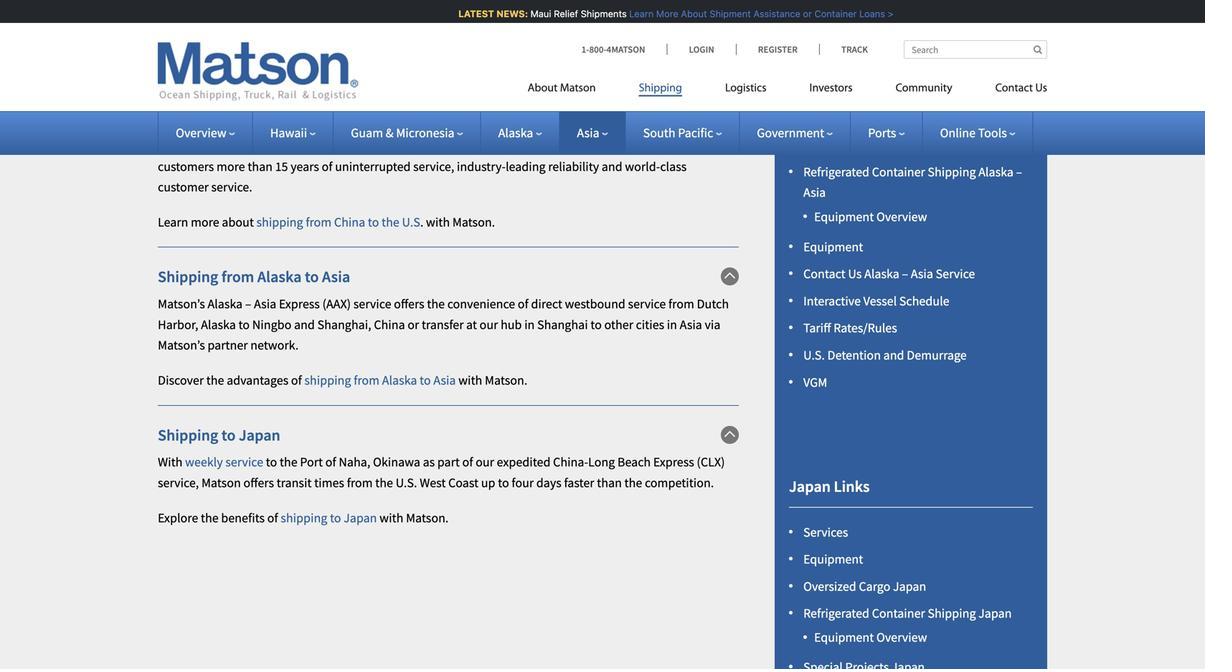 Task type: vqa. For each thing, say whether or not it's contained in the screenshot.
South at right
yes



Task type: locate. For each thing, give the bounding box(es) containing it.
of right advantages
[[291, 372, 302, 389]]

express up competition.
[[654, 454, 694, 470]]

container
[[811, 8, 853, 19], [872, 164, 925, 180], [872, 606, 925, 622]]

15
[[275, 158, 288, 175]]

2 vertical spatial u.s.
[[396, 475, 417, 491]]

1 refrigerated from the top
[[804, 164, 870, 180]]

1 horizontal spatial matson
[[560, 83, 596, 94]]

and right ningbo
[[294, 317, 315, 333]]

0 vertical spatial shipping from china to us link
[[158, 15, 300, 31]]

2 refrigerated from the top
[[804, 606, 870, 622]]

1 horizontal spatial service
[[354, 296, 391, 312]]

0 vertical spatial refrigerated
[[804, 164, 870, 180]]

u.s. left is
[[305, 117, 326, 133]]

online
[[940, 125, 976, 141]]

about inside 'about matson' link
[[528, 83, 558, 94]]

contact for contact us
[[996, 83, 1033, 94]]

services link down "japan links"
[[804, 524, 848, 541]]

south
[[643, 125, 676, 141]]

2 vgm link from the top
[[804, 374, 828, 391]]

0 vertical spatial container
[[811, 8, 853, 19]]

shipping to japan
[[158, 425, 280, 445]]

assistance
[[750, 8, 797, 19]]

vgm
[[804, 7, 828, 24], [804, 374, 828, 391]]

to up partner
[[239, 317, 250, 333]]

0 vertical spatial equipment overview
[[814, 209, 927, 225]]

container down cargo
[[872, 606, 925, 622]]

alaska
[[237, 35, 272, 51], [789, 89, 834, 109], [498, 125, 533, 141], [979, 164, 1014, 180], [865, 266, 900, 282], [257, 267, 302, 287], [208, 296, 243, 312], [201, 317, 236, 333], [382, 372, 417, 389]]

1 vertical spatial overview
[[877, 209, 927, 225]]

shipping from china to us link up the shipping from us to japan link
[[158, 15, 300, 31]]

2 vgm from the top
[[804, 374, 828, 391]]

times
[[314, 475, 344, 491]]

industry-
[[457, 158, 506, 175]]

as
[[423, 454, 435, 470]]

1 vertical spatial matson
[[202, 475, 241, 491]]

0 vertical spatial matson.
[[453, 214, 495, 230]]

shipping from alaska to asia link
[[158, 35, 311, 51], [158, 267, 350, 287]]

matson's down the two
[[472, 138, 520, 154]]

backtop image for shipping to japan
[[721, 426, 739, 444]]

0 horizontal spatial about
[[528, 83, 558, 94]]

0 vertical spatial expedited
[[512, 117, 565, 133]]

shipping from alaska to asia link
[[304, 372, 456, 389]]

expedited inside shipping from china to the u.s. is easy and fast with matson's two expedited services, china – long beach express (clx) and china – long beach express plus (clx+). matson's china shipping services have offered customers more than 15 years of uninterrupted service, industry-leading reliability and world-class customer service.
[[512, 117, 565, 133]]

0 horizontal spatial service
[[225, 454, 263, 470]]

equipment overview link down refrigerated container shipping japan
[[814, 630, 927, 646]]

1 horizontal spatial in
[[667, 317, 677, 333]]

oversized cargo japan
[[804, 579, 927, 595]]

1 vgm from the top
[[804, 7, 828, 24]]

1 vertical spatial beach
[[327, 138, 360, 154]]

service, down plus
[[413, 158, 454, 175]]

express inside matson's alaska – asia express (aax) service offers the convenience of direct westbound service from dutch harbor, alaska to ningbo and shanghai, china or transfer at our hub in shanghai to other cities in asia via matson's partner network.
[[279, 296, 320, 312]]

container inside "refrigerated container shipping alaska – asia"
[[872, 164, 925, 180]]

0 vertical spatial vgm link
[[804, 7, 828, 24]]

offers
[[394, 296, 425, 312], [244, 475, 274, 491]]

of right benefits
[[267, 510, 278, 526]]

service, inside to the port of naha, okinawa as part of our expedited china-long beach express (clx) service, matson offers transit times from the u.s. west coast up to four days faster than the competition.
[[158, 475, 199, 491]]

long up the faster
[[588, 454, 615, 470]]

china right shanghai,
[[374, 317, 405, 333]]

vgm down tariff
[[804, 374, 828, 391]]

years
[[291, 158, 319, 175]]

refrigerated container shipping alaska – asia
[[804, 164, 1023, 201]]

contact
[[996, 83, 1033, 94], [804, 266, 846, 282]]

1 vertical spatial services
[[804, 524, 848, 541]]

and
[[367, 117, 388, 133], [232, 138, 253, 154], [602, 158, 623, 175], [294, 317, 315, 333], [884, 347, 904, 363]]

services,
[[568, 117, 615, 133]]

overview up the customers
[[176, 125, 227, 141]]

services down "japan links"
[[804, 524, 848, 541]]

shipping inside top menu navigation
[[639, 83, 682, 94]]

2 horizontal spatial u.s.
[[804, 347, 825, 363]]

learn more about shipping from china to the u.s . with matson.
[[158, 214, 495, 230]]

us
[[1036, 83, 1048, 94], [848, 266, 862, 282]]

1 vertical spatial matson.
[[485, 372, 528, 389]]

0 horizontal spatial in
[[525, 317, 535, 333]]

shipping down "transit"
[[281, 510, 327, 526]]

in
[[525, 317, 535, 333], [667, 317, 677, 333]]

1 vertical spatial or
[[408, 317, 419, 333]]

alaska up leading
[[498, 125, 533, 141]]

2 vertical spatial long
[[588, 454, 615, 470]]

1 vertical spatial than
[[597, 475, 622, 491]]

to down westbound
[[591, 317, 602, 333]]

services down alaska – asia links
[[804, 137, 848, 153]]

network.
[[250, 337, 299, 354]]

us for shipping from china to us shipping from alaska to asia shipping from us to japan
[[285, 15, 300, 31]]

service up the cities
[[628, 296, 666, 312]]

services link for japan
[[804, 524, 848, 541]]

services for alaska
[[804, 137, 848, 153]]

matson
[[560, 83, 596, 94], [202, 475, 241, 491]]

0 vertical spatial service,
[[413, 158, 454, 175]]

than left 15
[[248, 158, 273, 175]]

1 services link from the top
[[804, 137, 848, 153]]

matson. right .
[[453, 214, 495, 230]]

us down search image
[[1036, 83, 1048, 94]]

us inside top menu navigation
[[1036, 83, 1048, 94]]

u.s. inside to the port of naha, okinawa as part of our expedited china-long beach express (clx) service, matson offers transit times from the u.s. west coast up to four days faster than the competition.
[[396, 475, 417, 491]]

with down 'at'
[[459, 372, 482, 389]]

alaska up partner
[[201, 317, 236, 333]]

or left the transfer
[[408, 317, 419, 333]]

u.s. detention and demurrage link
[[804, 347, 967, 363]]

shanghai
[[537, 317, 588, 333]]

class
[[660, 158, 687, 175]]

two
[[489, 117, 509, 133]]

to down shipping from china to us
[[271, 117, 282, 133]]

offers up the transfer
[[394, 296, 425, 312]]

blue matson logo with ocean, shipping, truck, rail and logistics written beneath it. image
[[158, 42, 359, 101]]

2 horizontal spatial beach
[[689, 117, 722, 133]]

2 backtop image from the top
[[721, 426, 739, 444]]

south pacific link
[[643, 125, 722, 141]]

in right the cities
[[667, 317, 677, 333]]

vgm link
[[804, 7, 828, 24], [804, 374, 828, 391]]

offers inside matson's alaska – asia express (aax) service offers the convenience of direct westbound service from dutch harbor, alaska to ningbo and shanghai, china or transfer at our hub in shanghai to other cities in asia via matson's partner network.
[[394, 296, 425, 312]]

services link for alaska
[[804, 137, 848, 153]]

us up interactive vessel schedule
[[848, 266, 862, 282]]

Search search field
[[904, 40, 1048, 59]]

days
[[537, 475, 562, 491]]

1 vertical spatial backtop image
[[721, 426, 739, 444]]

0 horizontal spatial service,
[[158, 475, 199, 491]]

800-
[[589, 43, 607, 55]]

equipment overview link for refrigerated container shipping alaska – asia
[[814, 209, 927, 225]]

equipment link up oversized
[[804, 551, 863, 568]]

service up shanghai,
[[354, 296, 391, 312]]

shipping
[[556, 138, 603, 154], [257, 214, 303, 230], [304, 372, 351, 389], [281, 510, 327, 526]]

hawaii link
[[270, 125, 316, 141]]

0 vertical spatial us
[[1036, 83, 1048, 94]]

refrigerated down government link
[[804, 164, 870, 180]]

contact us link
[[974, 76, 1048, 105]]

of right years
[[322, 158, 333, 175]]

beach up competition.
[[618, 454, 651, 470]]

service down shipping to japan link
[[225, 454, 263, 470]]

shipping
[[158, 15, 206, 31], [158, 35, 206, 51], [158, 56, 206, 72], [639, 83, 682, 94], [158, 88, 220, 108], [158, 117, 206, 133], [928, 164, 976, 180], [158, 267, 218, 287], [158, 425, 218, 445], [928, 606, 976, 622]]

0 vertical spatial equipment overview link
[[814, 209, 927, 225]]

shipping up reliability
[[556, 138, 603, 154]]

1 shipping from alaska to asia link from the top
[[158, 35, 311, 51]]

0 vertical spatial equipment link
[[804, 239, 863, 255]]

than right the faster
[[597, 475, 622, 491]]

search image
[[1034, 45, 1043, 54]]

matson inside to the port of naha, okinawa as part of our expedited china-long beach express (clx) service, matson offers transit times from the u.s. west coast up to four days faster than the competition.
[[202, 475, 241, 491]]

alaska down tools
[[979, 164, 1014, 180]]

matson's up (clx+).
[[439, 117, 486, 133]]

– inside matson's alaska – asia express (aax) service offers the convenience of direct westbound service from dutch harbor, alaska to ningbo and shanghai, china or transfer at our hub in shanghai to other cities in asia via matson's partner network.
[[245, 296, 251, 312]]

1 services from the top
[[804, 137, 848, 153]]

0 vertical spatial us
[[285, 15, 300, 31]]

0 horizontal spatial us
[[237, 56, 252, 72]]

equipment overview link for refrigerated container shipping japan
[[814, 630, 927, 646]]

south pacific
[[643, 125, 713, 141]]

overview down "refrigerated container shipping alaska – asia"
[[877, 209, 927, 225]]

matson's down "harbor," on the top left of page
[[158, 337, 205, 354]]

u.s.
[[305, 117, 326, 133], [804, 347, 825, 363], [396, 475, 417, 491]]

our inside to the port of naha, okinawa as part of our expedited china-long beach express (clx) service, matson offers transit times from the u.s. west coast up to four days faster than the competition.
[[476, 454, 494, 470]]

matson. down hub
[[485, 372, 528, 389]]

with down okinawa
[[380, 510, 404, 526]]

refrigerated
[[804, 164, 870, 180], [804, 606, 870, 622]]

2 horizontal spatial us
[[321, 88, 340, 108]]

1 horizontal spatial long
[[588, 454, 615, 470]]

contact up interactive
[[804, 266, 846, 282]]

–
[[837, 89, 844, 109], [651, 117, 657, 133], [289, 138, 295, 154], [1016, 164, 1023, 180], [902, 266, 908, 282], [245, 296, 251, 312]]

vgm for 1st vgm 'link'
[[804, 7, 828, 24]]

advantages
[[227, 372, 289, 389]]

register
[[758, 43, 798, 55]]

vgm link down tariff
[[804, 374, 828, 391]]

alaska inside shipping from china to us shipping from alaska to asia shipping from us to japan
[[237, 35, 272, 51]]

u.s. down okinawa
[[396, 475, 417, 491]]

1 vertical spatial equipment link
[[804, 551, 863, 568]]

services
[[804, 137, 848, 153], [804, 524, 848, 541]]

1 vertical spatial learn
[[158, 214, 188, 230]]

1 horizontal spatial us
[[285, 15, 300, 31]]

us for contact us alaska – asia service
[[848, 266, 862, 282]]

0 vertical spatial (clx)
[[201, 138, 229, 154]]

or
[[799, 8, 808, 19], [408, 317, 419, 333]]

1 vertical spatial about
[[528, 83, 558, 94]]

1 vertical spatial refrigerated
[[804, 606, 870, 622]]

container down ports link
[[872, 164, 925, 180]]

and inside matson's alaska – asia express (aax) service offers the convenience of direct westbound service from dutch harbor, alaska to ningbo and shanghai, china or transfer at our hub in shanghai to other cities in asia via matson's partner network.
[[294, 317, 315, 333]]

2 vertical spatial container
[[872, 606, 925, 622]]

us for shipping from china to us
[[321, 88, 340, 108]]

services for japan
[[804, 524, 848, 541]]

1 in from the left
[[525, 317, 535, 333]]

1 vertical spatial long
[[298, 138, 325, 154]]

1 horizontal spatial or
[[799, 8, 808, 19]]

maui
[[527, 8, 548, 19]]

shipping to japan link
[[281, 510, 377, 526]]

2 vertical spatial us
[[321, 88, 340, 108]]

japan inside shipping from china to us shipping from alaska to asia shipping from us to japan
[[268, 56, 302, 72]]

alaska up the shipping from us to japan link
[[237, 35, 272, 51]]

0 horizontal spatial links
[[834, 477, 870, 496]]

with
[[158, 454, 183, 470]]

four
[[512, 475, 534, 491]]

login
[[689, 43, 714, 55]]

refrigerated for refrigerated container shipping japan
[[804, 606, 870, 622]]

to up "transit"
[[266, 454, 277, 470]]

matson.
[[453, 214, 495, 230], [485, 372, 528, 389], [406, 510, 449, 526]]

0 vertical spatial links
[[879, 89, 915, 109]]

more left about
[[191, 214, 219, 230]]

1 horizontal spatial than
[[597, 475, 622, 491]]

None search field
[[904, 40, 1048, 59]]

(clx+).
[[432, 138, 470, 154]]

china down shipping from china to us
[[237, 117, 268, 133]]

container left loans in the right of the page
[[811, 8, 853, 19]]

1 shipping from china to us link from the top
[[158, 15, 300, 31]]

overview link
[[176, 125, 235, 141]]

easy
[[340, 117, 364, 133]]

0 vertical spatial offers
[[394, 296, 425, 312]]

0 vertical spatial services link
[[804, 137, 848, 153]]

uninterrupted
[[335, 158, 411, 175]]

1 horizontal spatial beach
[[618, 454, 651, 470]]

transit
[[277, 475, 312, 491]]

the left is
[[285, 117, 302, 133]]

1 horizontal spatial learn
[[626, 8, 650, 19]]

1 vertical spatial vgm link
[[804, 374, 828, 391]]

2 vertical spatial overview
[[877, 630, 927, 646]]

container for refrigerated container shipping alaska – asia
[[872, 164, 925, 180]]

0 horizontal spatial or
[[408, 317, 419, 333]]

alaska down "shipping from alaska to asia"
[[208, 296, 243, 312]]

2 equipment overview from the top
[[814, 630, 927, 646]]

from inside to the port of naha, okinawa as part of our expedited china-long beach express (clx) service, matson offers transit times from the u.s. west coast up to four days faster than the competition.
[[347, 475, 373, 491]]

1 equipment overview link from the top
[[814, 209, 927, 225]]

1 horizontal spatial us
[[1036, 83, 1048, 94]]

about
[[677, 8, 703, 19], [528, 83, 558, 94]]

u.s. detention and demurrage
[[804, 347, 967, 363]]

1 vertical spatial equipment overview
[[814, 630, 927, 646]]

1 vertical spatial shipping from china to us link
[[158, 88, 340, 108]]

refrigerated down oversized
[[804, 606, 870, 622]]

equipment overview
[[814, 209, 927, 225], [814, 630, 927, 646]]

1 vertical spatial offers
[[244, 475, 274, 491]]

0 horizontal spatial us
[[848, 266, 862, 282]]

long up have
[[660, 117, 686, 133]]

learn
[[626, 8, 650, 19], [158, 214, 188, 230]]

top menu navigation
[[528, 76, 1048, 105]]

0 horizontal spatial long
[[298, 138, 325, 154]]

refrigerated inside "refrigerated container shipping alaska – asia"
[[804, 164, 870, 180]]

vgm link right assistance
[[804, 7, 828, 24]]

matson's
[[439, 117, 486, 133], [472, 138, 520, 154], [158, 296, 205, 312], [158, 337, 205, 354]]

with up plus
[[412, 117, 436, 133]]

1 horizontal spatial service,
[[413, 158, 454, 175]]

1 vertical spatial us
[[237, 56, 252, 72]]

us up is
[[321, 88, 340, 108]]

contact inside top menu navigation
[[996, 83, 1033, 94]]

matson's up "harbor," on the top left of page
[[158, 296, 205, 312]]

0 vertical spatial or
[[799, 8, 808, 19]]

shipping inside shipping from china to the u.s. is easy and fast with matson's two expedited services, china – long beach express (clx) and china – long beach express plus (clx+). matson's china shipping services have offered customers more than 15 years of uninterrupted service, industry-leading reliability and world-class customer service.
[[158, 117, 206, 133]]

2 services link from the top
[[804, 524, 848, 541]]

1 horizontal spatial (clx)
[[697, 454, 725, 470]]

transfer
[[422, 317, 464, 333]]

demurrage
[[907, 347, 967, 363]]

1 horizontal spatial contact
[[996, 83, 1033, 94]]

0 horizontal spatial contact
[[804, 266, 846, 282]]

shipments
[[577, 8, 623, 19]]

1 vertical spatial (clx)
[[697, 454, 725, 470]]

to right up
[[498, 475, 509, 491]]

1 vertical spatial expedited
[[497, 454, 551, 470]]

us for contact us
[[1036, 83, 1048, 94]]

matson down 'weekly service' link
[[202, 475, 241, 491]]

oversized
[[804, 579, 857, 595]]

about right more
[[677, 8, 703, 19]]

0 horizontal spatial learn
[[158, 214, 188, 230]]

than inside shipping from china to the u.s. is easy and fast with matson's two expedited services, china – long beach express (clx) and china – long beach express plus (clx+). matson's china shipping services have offered customers more than 15 years of uninterrupted service, industry-leading reliability and world-class customer service.
[[248, 158, 273, 175]]

1 vertical spatial contact
[[804, 266, 846, 282]]

0 horizontal spatial beach
[[327, 138, 360, 154]]

1 backtop image from the top
[[721, 268, 739, 286]]

offers left "transit"
[[244, 475, 274, 491]]

1 vertical spatial shipping from alaska to asia link
[[158, 267, 350, 287]]

express up ningbo
[[279, 296, 320, 312]]

0 horizontal spatial offers
[[244, 475, 274, 491]]

0 horizontal spatial (clx)
[[201, 138, 229, 154]]

0 horizontal spatial than
[[248, 158, 273, 175]]

1 horizontal spatial u.s.
[[396, 475, 417, 491]]

1 vertical spatial service,
[[158, 475, 199, 491]]

0 vertical spatial contact
[[996, 83, 1033, 94]]

customer
[[158, 179, 209, 195]]

asia inside shipping from china to us shipping from alaska to asia shipping from us to japan
[[288, 35, 311, 51]]

0 vertical spatial backtop image
[[721, 268, 739, 286]]

0 vertical spatial than
[[248, 158, 273, 175]]

2 equipment link from the top
[[804, 551, 863, 568]]

1 equipment overview from the top
[[814, 209, 927, 225]]

(clx) up the customers
[[201, 138, 229, 154]]

overview down refrigerated container shipping japan
[[877, 630, 927, 646]]

equipment
[[814, 209, 874, 225], [804, 239, 863, 255], [804, 551, 863, 568], [814, 630, 874, 646]]

vgm for 1st vgm 'link' from the bottom
[[804, 374, 828, 391]]

guam & micronesia link
[[351, 125, 463, 141]]

0 vertical spatial long
[[660, 117, 686, 133]]

1 vertical spatial our
[[476, 454, 494, 470]]

0 vertical spatial shipping from alaska to asia link
[[158, 35, 311, 51]]

1 horizontal spatial offers
[[394, 296, 425, 312]]

2 services from the top
[[804, 524, 848, 541]]

at
[[466, 317, 477, 333]]

from inside shipping from china to the u.s. is easy and fast with matson's two expedited services, china – long beach express (clx) and china – long beach express plus (clx+). matson's china shipping services have offered customers more than 15 years of uninterrupted service, industry-leading reliability and world-class customer service.
[[209, 117, 234, 133]]

latest news: maui relief shipments learn more about shipment assistance or container loans >
[[455, 8, 890, 19]]

our up up
[[476, 454, 494, 470]]

in right hub
[[525, 317, 535, 333]]

0 vertical spatial matson
[[560, 83, 596, 94]]

offered
[[680, 138, 718, 154]]

express inside to the port of naha, okinawa as part of our expedited china-long beach express (clx) service, matson offers transit times from the u.s. west coast up to four days faster than the competition.
[[654, 454, 694, 470]]

us up shipping from china to us
[[237, 56, 252, 72]]

login link
[[667, 43, 736, 55]]

2 horizontal spatial service
[[628, 296, 666, 312]]

u.s. down tariff
[[804, 347, 825, 363]]

china
[[237, 15, 268, 31], [260, 88, 300, 108], [237, 117, 268, 133], [617, 117, 648, 133], [255, 138, 287, 154], [522, 138, 553, 154], [334, 214, 365, 230], [374, 317, 405, 333]]

beach
[[689, 117, 722, 133], [327, 138, 360, 154], [618, 454, 651, 470]]

0 vertical spatial vgm
[[804, 7, 828, 24]]

1 vertical spatial vgm
[[804, 374, 828, 391]]

equipment overview link
[[814, 209, 927, 225], [814, 630, 927, 646]]

from inside matson's alaska – asia express (aax) service offers the convenience of direct westbound service from dutch harbor, alaska to ningbo and shanghai, china or transfer at our hub in shanghai to other cities in asia via matson's partner network.
[[669, 296, 694, 312]]

2 vertical spatial beach
[[618, 454, 651, 470]]

2 equipment overview link from the top
[[814, 630, 927, 646]]

1-800-4matson link
[[582, 43, 667, 55]]

0 vertical spatial our
[[480, 317, 498, 333]]

or inside matson's alaska – asia express (aax) service offers the convenience of direct westbound service from dutch harbor, alaska to ningbo and shanghai, china or transfer at our hub in shanghai to other cities in asia via matson's partner network.
[[408, 317, 419, 333]]

expedited up four on the left of the page
[[497, 454, 551, 470]]

1 vertical spatial us
[[848, 266, 862, 282]]

1 vertical spatial container
[[872, 164, 925, 180]]

backtop image
[[721, 268, 739, 286], [721, 426, 739, 444]]

shipping from alaska to asia link up the shipping from us to japan link
[[158, 35, 311, 51]]

to up the shipping from us to japan link
[[275, 35, 286, 51]]

1 horizontal spatial about
[[677, 8, 703, 19]]

equipment overview down refrigerated container shipping japan
[[814, 630, 927, 646]]

okinawa
[[373, 454, 420, 470]]

benefits
[[221, 510, 265, 526]]



Task type: describe. For each thing, give the bounding box(es) containing it.
china up leading
[[522, 138, 553, 154]]

backtop image for shipping from alaska to asia
[[721, 268, 739, 286]]

matson's alaska – asia express (aax) service offers the convenience of direct westbound service from dutch harbor, alaska to ningbo and shanghai, china or transfer at our hub in shanghai to other cities in asia via matson's partner network.
[[158, 296, 729, 354]]

naha,
[[339, 454, 370, 470]]

with inside shipping from china to the u.s. is easy and fast with matson's two expedited services, china – long beach express (clx) and china – long beach express plus (clx+). matson's china shipping services have offered customers more than 15 years of uninterrupted service, industry-leading reliability and world-class customer service.
[[412, 117, 436, 133]]

asia inside "refrigerated container shipping alaska – asia"
[[804, 185, 826, 201]]

1-800-4matson
[[582, 43, 645, 55]]

logistics
[[725, 83, 767, 94]]

beach inside to the port of naha, okinawa as part of our expedited china-long beach express (clx) service, matson offers transit times from the u.s. west coast up to four days faster than the competition.
[[618, 454, 651, 470]]

contact for contact us alaska – asia service
[[804, 266, 846, 282]]

coast
[[448, 475, 479, 491]]

explore the benefits of shipping to japan with matson.
[[158, 510, 449, 526]]

online tools
[[940, 125, 1007, 141]]

faster
[[564, 475, 595, 491]]

refrigerated for refrigerated container shipping alaska – asia
[[804, 164, 870, 180]]

2 shipping from alaska to asia link from the top
[[158, 267, 350, 287]]

of inside shipping from china to the u.s. is easy and fast with matson's two expedited services, china – long beach express (clx) and china – long beach express plus (clx+). matson's china shipping services have offered customers more than 15 years of uninterrupted service, industry-leading reliability and world-class customer service.
[[322, 158, 333, 175]]

of inside matson's alaska – asia express (aax) service offers the convenience of direct westbound service from dutch harbor, alaska to ningbo and shanghai, china or transfer at our hub in shanghai to other cities in asia via matson's partner network.
[[518, 296, 529, 312]]

the down okinawa
[[375, 475, 393, 491]]

to up blue matson logo with ocean, shipping, truck, rail and logistics written beneath it.
[[271, 15, 282, 31]]

partner
[[208, 337, 248, 354]]

tariff rates/rules
[[804, 320, 897, 336]]

more inside shipping from china to the u.s. is easy and fast with matson's two expedited services, china – long beach express (clx) and china – long beach express plus (clx+). matson's china shipping services have offered customers more than 15 years of uninterrupted service, industry-leading reliability and world-class customer service.
[[217, 158, 245, 175]]

reliability
[[548, 158, 599, 175]]

discover the advantages of shipping from alaska to asia with matson.
[[158, 372, 528, 389]]

0 vertical spatial about
[[677, 8, 703, 19]]

rates/rules
[[834, 320, 897, 336]]

1 horizontal spatial links
[[879, 89, 915, 109]]

shipping inside "refrigerated container shipping alaska – asia"
[[928, 164, 976, 180]]

of right part
[[462, 454, 473, 470]]

shipping from alaska to asia
[[158, 267, 350, 287]]

0 vertical spatial beach
[[689, 117, 722, 133]]

latest
[[455, 8, 490, 19]]

community link
[[874, 76, 974, 105]]

(clx) inside to the port of naha, okinawa as part of our expedited china-long beach express (clx) service, matson offers transit times from the u.s. west coast up to four days faster than the competition.
[[697, 454, 725, 470]]

government
[[757, 125, 825, 141]]

expedited inside to the port of naha, okinawa as part of our expedited china-long beach express (clx) service, matson offers transit times from the u.s. west coast up to four days faster than the competition.
[[497, 454, 551, 470]]

via
[[705, 317, 721, 333]]

alaska up ningbo
[[257, 267, 302, 287]]

ports link
[[868, 125, 905, 141]]

contact us
[[996, 83, 1048, 94]]

service, inside shipping from china to the u.s. is easy and fast with matson's two expedited services, china – long beach express (clx) and china – long beach express plus (clx+). matson's china shipping services have offered customers more than 15 years of uninterrupted service, industry-leading reliability and world-class customer service.
[[413, 158, 454, 175]]

equipment overview for refrigerated container shipping japan
[[814, 630, 927, 646]]

direct
[[531, 296, 562, 312]]

have
[[651, 138, 677, 154]]

weekly service link
[[185, 454, 263, 470]]

vessel
[[864, 293, 897, 309]]

u.s. inside shipping from china to the u.s. is easy and fast with matson's two expedited services, china – long beach express (clx) and china – long beach express plus (clx+). matson's china shipping services have offered customers more than 15 years of uninterrupted service, industry-leading reliability and world-class customer service.
[[305, 117, 326, 133]]

0 vertical spatial learn
[[626, 8, 650, 19]]

the right 'discover'
[[206, 372, 224, 389]]

tools
[[978, 125, 1007, 141]]

cities
[[636, 317, 665, 333]]

government link
[[757, 125, 833, 141]]

shipping from china to the u.s. is easy and fast with matson's two expedited services, china – long beach express (clx) and china – long beach express plus (clx+). matson's china shipping services have offered customers more than 15 years of uninterrupted service, industry-leading reliability and world-class customer service.
[[158, 117, 722, 195]]

equipment overview for refrigerated container shipping alaska – asia
[[814, 209, 927, 225]]

shipping from us to japan link
[[158, 56, 302, 72]]

about
[[222, 214, 254, 230]]

interactive vessel schedule link
[[804, 293, 950, 309]]

long inside to the port of naha, okinawa as part of our expedited china-long beach express (clx) service, matson offers transit times from the u.s. west coast up to four days faster than the competition.
[[588, 454, 615, 470]]

guam & micronesia
[[351, 125, 455, 141]]

about matson link
[[528, 76, 618, 105]]

dutch
[[697, 296, 729, 312]]

track link
[[819, 43, 868, 55]]

shipment
[[706, 8, 747, 19]]

2 in from the left
[[667, 317, 677, 333]]

refrigerated container shipping japan
[[804, 606, 1012, 622]]

interactive
[[804, 293, 861, 309]]

1 vertical spatial links
[[834, 477, 870, 496]]

the right explore
[[201, 510, 219, 526]]

shipping inside shipping from china to the u.s. is easy and fast with matson's two expedited services, china – long beach express (clx) and china – long beach express plus (clx+). matson's china shipping services have offered customers more than 15 years of uninterrupted service, industry-leading reliability and world-class customer service.
[[556, 138, 603, 154]]

asia link
[[577, 125, 608, 141]]

to up the hawaii link
[[303, 88, 318, 108]]

to down the transfer
[[420, 372, 431, 389]]

the inside shipping from china to the u.s. is easy and fast with matson's two expedited services, china – long beach express (clx) and china – long beach express plus (clx+). matson's china shipping services have offered customers more than 15 years of uninterrupted service, industry-leading reliability and world-class customer service.
[[285, 117, 302, 133]]

micronesia
[[396, 125, 455, 141]]

offers inside to the port of naha, okinawa as part of our expedited china-long beach express (clx) service, matson offers transit times from the u.s. west coast up to four days faster than the competition.
[[244, 475, 274, 491]]

world-
[[625, 158, 660, 175]]

matson inside top menu navigation
[[560, 83, 596, 94]]

shanghai,
[[317, 317, 371, 333]]

1 vgm link from the top
[[804, 7, 828, 24]]

plus
[[406, 138, 430, 154]]

>
[[884, 8, 890, 19]]

discover
[[158, 372, 204, 389]]

china up "services"
[[617, 117, 648, 133]]

to the port of naha, okinawa as part of our expedited china-long beach express (clx) service, matson offers transit times from the u.s. west coast up to four days faster than the competition.
[[158, 454, 725, 491]]

china inside matson's alaska – asia express (aax) service offers the convenience of direct westbound service from dutch harbor, alaska to ningbo and shanghai, china or transfer at our hub in shanghai to other cities in asia via matson's partner network.
[[374, 317, 405, 333]]

the left u.s
[[382, 214, 400, 230]]

our inside matson's alaska – asia express (aax) service offers the convenience of direct westbound service from dutch harbor, alaska to ningbo and shanghai, china or transfer at our hub in shanghai to other cities in asia via matson's partner network.
[[480, 317, 498, 333]]

– inside "refrigerated container shipping alaska – asia"
[[1016, 164, 1023, 180]]

2 vertical spatial matson.
[[406, 510, 449, 526]]

track
[[842, 43, 868, 55]]

to left u.s
[[368, 214, 379, 230]]

1 vertical spatial u.s.
[[804, 347, 825, 363]]

contact us alaska – asia service link
[[804, 266, 975, 282]]

competition.
[[645, 475, 714, 491]]

container for refrigerated container shipping japan
[[872, 606, 925, 622]]

alaska up vessel at the top of the page
[[865, 266, 900, 282]]

investors link
[[788, 76, 874, 105]]

pacific
[[678, 125, 713, 141]]

service
[[936, 266, 975, 282]]

u.s
[[402, 214, 420, 230]]

4matson
[[607, 43, 645, 55]]

and down rates/rules
[[884, 347, 904, 363]]

to up 'weekly service' link
[[222, 425, 236, 445]]

the inside matson's alaska – asia express (aax) service offers the convenience of direct westbound service from dutch harbor, alaska to ningbo and shanghai, china or transfer at our hub in shanghai to other cities in asia via matson's partner network.
[[427, 296, 445, 312]]

refrigerated container shipping japan link
[[804, 606, 1012, 622]]

shipping down shanghai,
[[304, 372, 351, 389]]

to inside shipping from china to the u.s. is easy and fast with matson's two expedited services, china – long beach express (clx) and china – long beach express plus (clx+). matson's china shipping services have offered customers more than 15 years of uninterrupted service, industry-leading reliability and world-class customer service.
[[271, 117, 282, 133]]

alaska link
[[498, 125, 542, 141]]

china up hawaii
[[260, 88, 300, 108]]

1 vertical spatial more
[[191, 214, 219, 230]]

china down uninterrupted
[[334, 214, 365, 230]]

china inside shipping from china to us shipping from alaska to asia shipping from us to japan
[[237, 15, 268, 31]]

community
[[896, 83, 953, 94]]

0 vertical spatial overview
[[176, 125, 227, 141]]

alaska services image
[[157, 0, 739, 13]]

up
[[481, 475, 495, 491]]

the left competition.
[[625, 475, 642, 491]]

online tools link
[[940, 125, 1016, 141]]

the up "transit"
[[280, 454, 298, 470]]

about matson
[[528, 83, 596, 94]]

and left fast
[[367, 117, 388, 133]]

learn more about shipment assistance or container loans > link
[[626, 8, 890, 19]]

alaska inside "refrigerated container shipping alaska – asia"
[[979, 164, 1014, 180]]

leading
[[506, 158, 546, 175]]

and down "services"
[[602, 158, 623, 175]]

overview for refrigerated container shipping alaska – asia
[[877, 209, 927, 225]]

west
[[420, 475, 446, 491]]

express up the customers
[[158, 138, 199, 154]]

shipping from china to us shipping from alaska to asia shipping from us to japan
[[158, 15, 311, 72]]

alaska down matson's alaska – asia express (aax) service offers the convenience of direct westbound service from dutch harbor, alaska to ningbo and shanghai, china or transfer at our hub in shanghai to other cities in asia via matson's partner network.
[[382, 372, 417, 389]]

port
[[300, 454, 323, 470]]

detention
[[828, 347, 881, 363]]

shipping to japan link
[[158, 425, 280, 445]]

with right .
[[426, 214, 450, 230]]

to down 'learn more about shipping from china to the u.s . with matson.'
[[305, 267, 319, 287]]

than inside to the port of naha, okinawa as part of our expedited china-long beach express (clx) service, matson offers transit times from the u.s. west coast up to four days faster than the competition.
[[597, 475, 622, 491]]

refrigerated container shipping alaska – asia link
[[804, 164, 1023, 201]]

to down times
[[330, 510, 341, 526]]

of right port
[[326, 454, 336, 470]]

shipping from china to us
[[158, 88, 340, 108]]

china up 15
[[255, 138, 287, 154]]

shipping right about
[[257, 214, 303, 230]]

weekly
[[185, 454, 223, 470]]

express up uninterrupted
[[363, 138, 404, 154]]

hawaii
[[270, 125, 307, 141]]

1 equipment link from the top
[[804, 239, 863, 255]]

alaska up government link
[[789, 89, 834, 109]]

japan links
[[789, 477, 870, 496]]

(clx) inside shipping from china to the u.s. is easy and fast with matson's two expedited services, china – long beach express (clx) and china – long beach express plus (clx+). matson's china shipping services have offered customers more than 15 years of uninterrupted service, industry-leading reliability and world-class customer service.
[[201, 138, 229, 154]]

ningbo
[[252, 317, 292, 333]]

overview for refrigerated container shipping japan
[[877, 630, 927, 646]]

to up shipping from china to us
[[255, 56, 266, 72]]

interactive vessel schedule
[[804, 293, 950, 309]]

and up the service.
[[232, 138, 253, 154]]

2 shipping from china to us link from the top
[[158, 88, 340, 108]]



